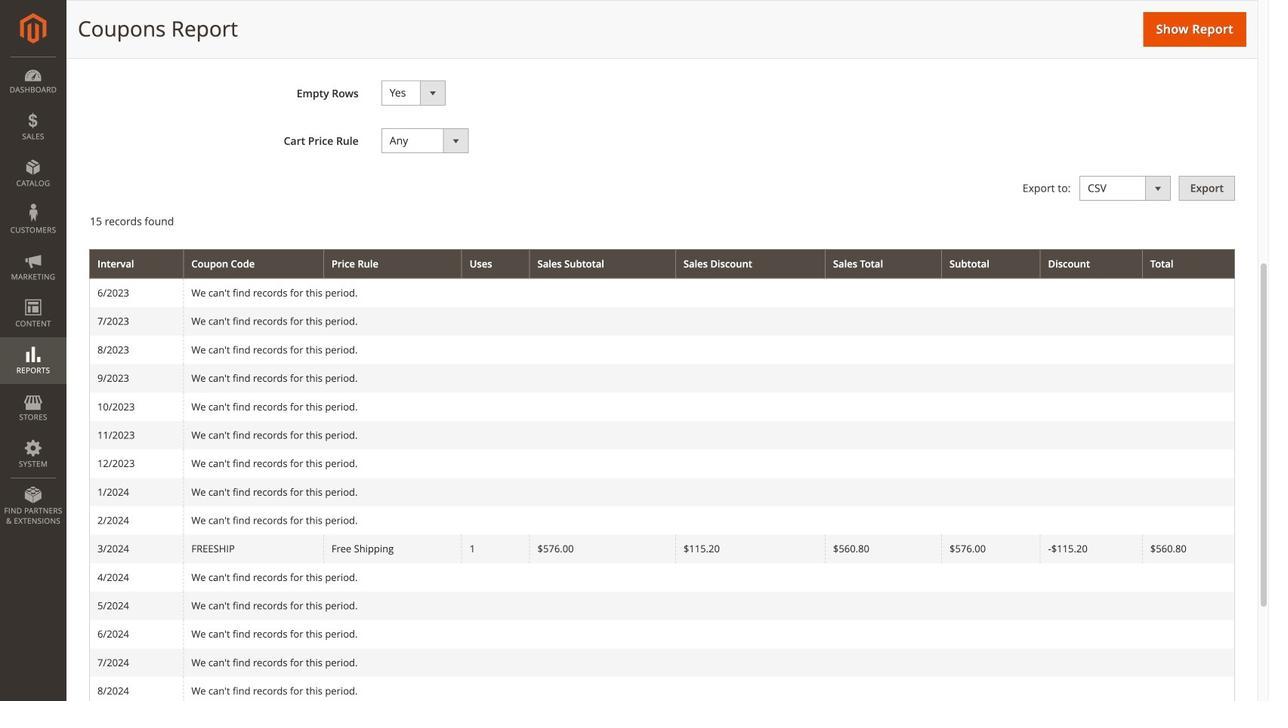 Task type: vqa. For each thing, say whether or not it's contained in the screenshot.
text field
no



Task type: describe. For each thing, give the bounding box(es) containing it.
magento admin panel image
[[20, 13, 46, 44]]



Task type: locate. For each thing, give the bounding box(es) containing it.
menu bar
[[0, 57, 66, 534]]



